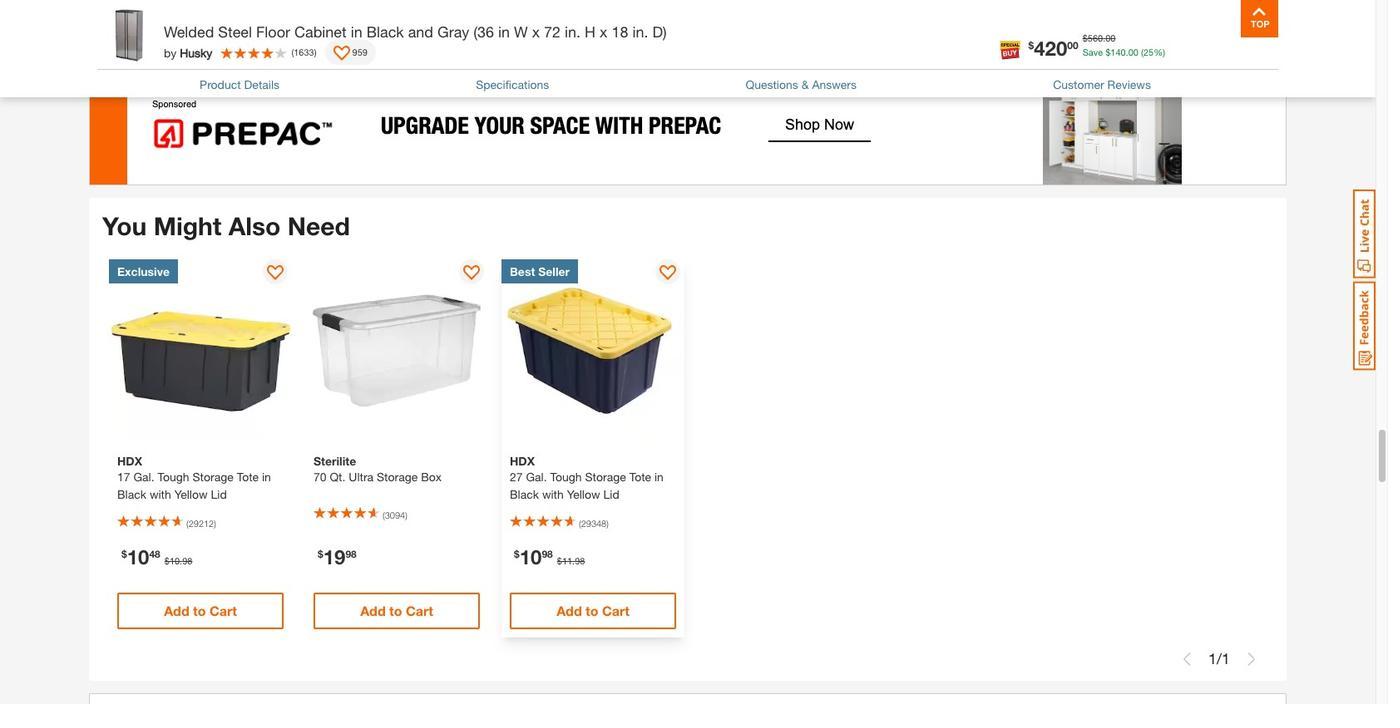 Task type: vqa. For each thing, say whether or not it's contained in the screenshot.
Best
yes



Task type: locate. For each thing, give the bounding box(es) containing it.
storage inside hdx 27 gal. tough storage tote in black with yellow lid
[[585, 470, 626, 484]]

10 right 48
[[170, 555, 180, 566]]

0 horizontal spatial tote
[[237, 470, 259, 484]]

add to cart button down 11
[[510, 593, 676, 630]]

tote inside hdx 17 gal. tough storage tote in black with yellow lid
[[237, 470, 259, 484]]

add 5 items to cart
[[140, 19, 279, 38]]

98 inside $ 19 98
[[346, 548, 357, 560]]

customer reviews button
[[1053, 76, 1151, 93], [1053, 76, 1151, 93]]

black up '959'
[[367, 22, 404, 41]]

(
[[1141, 46, 1144, 57], [291, 46, 294, 57], [383, 509, 385, 520], [186, 518, 189, 529], [579, 518, 581, 529]]

to inside button
[[230, 19, 244, 38]]

with up 48
[[150, 487, 171, 501]]

)
[[314, 46, 317, 57], [405, 509, 407, 520], [214, 518, 216, 529], [607, 518, 609, 529]]

reviews
[[1108, 77, 1151, 91]]

00 left 25
[[1129, 46, 1139, 57]]

storage left box
[[377, 470, 418, 484]]

27
[[510, 470, 523, 484]]

sterilite
[[314, 454, 356, 468]]

0 horizontal spatial yellow
[[174, 487, 208, 501]]

1 lid from the left
[[211, 487, 227, 501]]

1 add to cart button from the left
[[117, 593, 284, 630]]

0 horizontal spatial gal.
[[133, 470, 154, 484]]

1 gal. from the left
[[133, 470, 154, 484]]

black down 17
[[117, 487, 146, 501]]

1 in. from the left
[[565, 22, 581, 41]]

storage
[[193, 470, 234, 484], [377, 470, 418, 484], [585, 470, 626, 484]]

98 down ultra
[[346, 548, 357, 560]]

2 horizontal spatial 00
[[1129, 46, 1139, 57]]

need
[[288, 211, 350, 241]]

1 horizontal spatial tough
[[550, 470, 582, 484]]

11
[[562, 555, 572, 566]]

2 gal. from the left
[[526, 470, 547, 484]]

specifications button
[[476, 76, 549, 93], [476, 76, 549, 93]]

product
[[200, 77, 241, 91]]

product details button
[[200, 76, 280, 93], [200, 76, 280, 93]]

with inside hdx 27 gal. tough storage tote in black with yellow lid
[[542, 487, 564, 501]]

hdx
[[117, 454, 142, 468], [510, 454, 535, 468]]

hdx up 17
[[117, 454, 142, 468]]

x right h
[[600, 22, 608, 41]]

h
[[585, 22, 596, 41]]

add for add to cart button related to 27 gal. tough storage tote in black with yellow lid
[[557, 603, 582, 619]]

product details
[[200, 77, 280, 91]]

with up $ 10 98 $ 11 . 98
[[542, 487, 564, 501]]

specifications
[[476, 77, 549, 91]]

add to cart button
[[117, 593, 284, 630], [314, 593, 480, 630], [510, 593, 676, 630]]

d)
[[653, 22, 667, 41]]

1 horizontal spatial 1
[[1222, 650, 1230, 668]]

1 horizontal spatial lid
[[604, 487, 620, 501]]

add to cart button for 17 gal. tough storage tote in black with yellow lid
[[117, 593, 284, 630]]

10 down 17
[[127, 545, 149, 569]]

storage inside sterilite 70 qt. ultra storage box
[[377, 470, 418, 484]]

10 for 17 gal. tough storage tote in black with yellow lid
[[127, 545, 149, 569]]

add inside add 5 items to cart button
[[140, 19, 169, 38]]

2 storage from the left
[[377, 470, 418, 484]]

1 yellow from the left
[[174, 487, 208, 501]]

gal. right 17
[[133, 470, 154, 484]]

1 horizontal spatial add to cart
[[360, 603, 433, 619]]

1 add to cart from the left
[[164, 603, 237, 619]]

yellow inside hdx 27 gal. tough storage tote in black with yellow lid
[[567, 487, 600, 501]]

0 horizontal spatial storage
[[193, 470, 234, 484]]

in. left d)
[[633, 22, 648, 41]]

you
[[102, 211, 147, 241]]

lid inside hdx 27 gal. tough storage tote in black with yellow lid
[[604, 487, 620, 501]]

560
[[1088, 32, 1103, 43]]

0 horizontal spatial black
[[117, 487, 146, 501]]

2 in. from the left
[[633, 22, 648, 41]]

questions & answers button
[[746, 76, 857, 93], [746, 76, 857, 93]]

29212
[[189, 518, 214, 529]]

details
[[244, 77, 280, 91]]

(36
[[474, 22, 494, 41]]

98
[[346, 548, 357, 560], [542, 548, 553, 560], [182, 555, 193, 566], [575, 555, 585, 566]]

. inside "$ 10 48 $ 10 . 98"
[[180, 555, 182, 566]]

10
[[127, 545, 149, 569], [520, 545, 542, 569], [170, 555, 180, 566]]

1 horizontal spatial hdx
[[510, 454, 535, 468]]

add to cart for 17 gal. tough storage tote in black with yellow lid
[[164, 603, 237, 619]]

( 3094 )
[[383, 509, 407, 520]]

( 1633 )
[[291, 46, 317, 57]]

you might also need
[[102, 211, 350, 241]]

10 left 11
[[520, 545, 542, 569]]

with for 27
[[542, 487, 564, 501]]

2 add to cart from the left
[[360, 603, 433, 619]]

lid inside hdx 17 gal. tough storage tote in black with yellow lid
[[211, 487, 227, 501]]

1 tote from the left
[[237, 470, 259, 484]]

3 storage from the left
[[585, 470, 626, 484]]

0 horizontal spatial 10
[[127, 545, 149, 569]]

1 horizontal spatial 10
[[170, 555, 180, 566]]

gal.
[[133, 470, 154, 484], [526, 470, 547, 484]]

2 tough from the left
[[550, 470, 582, 484]]

1 left this is the last slide image
[[1222, 650, 1230, 668]]

ultra
[[349, 470, 374, 484]]

yellow inside hdx 17 gal. tough storage tote in black with yellow lid
[[174, 487, 208, 501]]

0 horizontal spatial hdx
[[117, 454, 142, 468]]

floor
[[256, 22, 290, 41]]

tough right 27
[[550, 470, 582, 484]]

add to cart
[[164, 603, 237, 619], [360, 603, 433, 619], [557, 603, 630, 619]]

00 left save
[[1068, 39, 1079, 51]]

) down hdx 27 gal. tough storage tote in black with yellow lid
[[607, 518, 609, 529]]

2 hdx from the left
[[510, 454, 535, 468]]

0 horizontal spatial 00
[[1068, 39, 1079, 51]]

1 horizontal spatial gal.
[[526, 470, 547, 484]]

2 lid from the left
[[604, 487, 620, 501]]

98 left 11
[[542, 548, 553, 560]]

959 button
[[325, 40, 376, 65]]

tough inside hdx 27 gal. tough storage tote in black with yellow lid
[[550, 470, 582, 484]]

in.
[[565, 22, 581, 41], [633, 22, 648, 41]]

welded steel floor cabinet in black and gray (36 in w x 72 in. h x 18 in. d)
[[164, 22, 667, 41]]

1 horizontal spatial yellow
[[567, 487, 600, 501]]

2 with from the left
[[542, 487, 564, 501]]

add
[[140, 19, 169, 38], [164, 603, 189, 619], [360, 603, 386, 619], [557, 603, 582, 619]]

0 horizontal spatial with
[[150, 487, 171, 501]]

3 add to cart from the left
[[557, 603, 630, 619]]

to for add to cart button related to 27 gal. tough storage tote in black with yellow lid
[[586, 603, 599, 619]]

$ 10 98 $ 11 . 98
[[514, 545, 585, 569]]

display image
[[333, 46, 350, 62], [267, 265, 284, 282], [463, 265, 480, 282], [660, 265, 676, 282]]

hdx 17 gal. tough storage tote in black with yellow lid
[[117, 454, 271, 501]]

) down sterilite 70 qt. ultra storage box
[[405, 509, 407, 520]]

27 gal. tough storage tote in black with yellow lid image
[[502, 259, 685, 442]]

seller
[[538, 264, 570, 278]]

$ 10 48 $ 10 . 98
[[121, 545, 193, 569]]

70
[[314, 470, 327, 484]]

0 horizontal spatial in.
[[565, 22, 581, 41]]

add for second add to cart button from the left
[[360, 603, 386, 619]]

this is the last slide image
[[1245, 653, 1259, 666]]

yellow for 27
[[567, 487, 600, 501]]

tough inside hdx 17 gal. tough storage tote in black with yellow lid
[[158, 470, 189, 484]]

1 horizontal spatial x
[[600, 22, 608, 41]]

with inside hdx 17 gal. tough storage tote in black with yellow lid
[[150, 487, 171, 501]]

1 with from the left
[[150, 487, 171, 501]]

add to cart button down $ 19 98
[[314, 593, 480, 630]]

tote
[[237, 470, 259, 484], [629, 470, 651, 484]]

98 right 11
[[575, 555, 585, 566]]

$
[[1083, 32, 1088, 43], [1029, 39, 1034, 51], [1106, 46, 1111, 57], [121, 548, 127, 560], [318, 548, 323, 560], [514, 548, 520, 560], [165, 555, 170, 566], [557, 555, 562, 566]]

storage up ( 29212 )
[[193, 470, 234, 484]]

98 right 48
[[182, 555, 193, 566]]

2 horizontal spatial storage
[[585, 470, 626, 484]]

1
[[1209, 650, 1217, 668], [1222, 650, 1230, 668]]

00
[[1106, 32, 1116, 43], [1068, 39, 1079, 51], [1129, 46, 1139, 57]]

3 add to cart button from the left
[[510, 593, 676, 630]]

tough right 17
[[158, 470, 189, 484]]

1 hdx from the left
[[117, 454, 142, 468]]

by husky
[[164, 45, 212, 59]]

save
[[1083, 46, 1103, 57]]

2 horizontal spatial black
[[510, 487, 539, 501]]

00 right the 560
[[1106, 32, 1116, 43]]

10 for 27 gal. tough storage tote in black with yellow lid
[[520, 545, 542, 569]]

storage inside hdx 17 gal. tough storage tote in black with yellow lid
[[193, 470, 234, 484]]

tough
[[158, 470, 189, 484], [550, 470, 582, 484]]

0 horizontal spatial lid
[[211, 487, 227, 501]]

with
[[150, 487, 171, 501], [542, 487, 564, 501]]

gal. for 27
[[526, 470, 547, 484]]

1 horizontal spatial black
[[367, 22, 404, 41]]

black inside hdx 27 gal. tough storage tote in black with yellow lid
[[510, 487, 539, 501]]

yellow up the '29212'
[[174, 487, 208, 501]]

items
[[186, 19, 225, 38]]

gal. right 27
[[526, 470, 547, 484]]

hdx for 27
[[510, 454, 535, 468]]

add to cart button down "$ 10 48 $ 10 . 98"
[[117, 593, 284, 630]]

0 horizontal spatial tough
[[158, 470, 189, 484]]

2 yellow from the left
[[567, 487, 600, 501]]

) for sterilite 70 qt. ultra storage box
[[405, 509, 407, 520]]

1 tough from the left
[[158, 470, 189, 484]]

by
[[164, 45, 177, 59]]

to
[[230, 19, 244, 38], [193, 603, 206, 619], [389, 603, 402, 619], [586, 603, 599, 619]]

hdx inside hdx 17 gal. tough storage tote in black with yellow lid
[[117, 454, 142, 468]]

) for hdx 17 gal. tough storage tote in black with yellow lid
[[214, 518, 216, 529]]

gal. inside hdx 17 gal. tough storage tote in black with yellow lid
[[133, 470, 154, 484]]

2 tote from the left
[[629, 470, 651, 484]]

black down 27
[[510, 487, 539, 501]]

2 horizontal spatial 10
[[520, 545, 542, 569]]

storage up the ( 29348 )
[[585, 470, 626, 484]]

black
[[367, 22, 404, 41], [117, 487, 146, 501], [510, 487, 539, 501]]

x right w
[[532, 22, 540, 41]]

1 horizontal spatial with
[[542, 487, 564, 501]]

hdx inside hdx 27 gal. tough storage tote in black with yellow lid
[[510, 454, 535, 468]]

tough for 17
[[158, 470, 189, 484]]

0 horizontal spatial add to cart button
[[117, 593, 284, 630]]

cart
[[248, 19, 279, 38], [210, 603, 237, 619], [406, 603, 433, 619], [602, 603, 630, 619]]

1 / 1
[[1209, 650, 1230, 668]]

$ 19 98
[[318, 545, 357, 569]]

18
[[612, 22, 628, 41]]

questions
[[746, 77, 798, 91]]

1 right this is the first slide "image"
[[1209, 650, 1217, 668]]

17
[[117, 470, 130, 484]]

1 horizontal spatial storage
[[377, 470, 418, 484]]

tote inside hdx 27 gal. tough storage tote in black with yellow lid
[[629, 470, 651, 484]]

yellow
[[174, 487, 208, 501], [567, 487, 600, 501]]

lid
[[211, 487, 227, 501], [604, 487, 620, 501]]

17 gal. tough storage tote in black with yellow lid image
[[109, 259, 292, 442]]

420
[[1034, 36, 1068, 59]]

top button
[[1241, 0, 1279, 37]]

) down hdx 17 gal. tough storage tote in black with yellow lid
[[214, 518, 216, 529]]

/
[[1217, 650, 1222, 668]]

hdx 27 gal. tough storage tote in black with yellow lid
[[510, 454, 664, 501]]

2 horizontal spatial add to cart button
[[510, 593, 676, 630]]

also
[[229, 211, 281, 241]]

black inside hdx 17 gal. tough storage tote in black with yellow lid
[[117, 487, 146, 501]]

2 horizontal spatial add to cart
[[557, 603, 630, 619]]

1 storage from the left
[[193, 470, 234, 484]]

in. left h
[[565, 22, 581, 41]]

hdx up 27
[[510, 454, 535, 468]]

0 horizontal spatial add to cart
[[164, 603, 237, 619]]

cart for add to cart button related to 27 gal. tough storage tote in black with yellow lid
[[602, 603, 630, 619]]

1 horizontal spatial add to cart button
[[314, 593, 480, 630]]

1 horizontal spatial tote
[[629, 470, 651, 484]]

gal. inside hdx 27 gal. tough storage tote in black with yellow lid
[[526, 470, 547, 484]]

lid up ( 29212 )
[[211, 487, 227, 501]]

0 horizontal spatial 1
[[1209, 650, 1217, 668]]

yellow up the ( 29348 )
[[567, 487, 600, 501]]

in inside hdx 17 gal. tough storage tote in black with yellow lid
[[262, 470, 271, 484]]

tote for 17 gal. tough storage tote in black with yellow lid
[[237, 470, 259, 484]]

1 horizontal spatial in.
[[633, 22, 648, 41]]

display image inside 959 dropdown button
[[333, 46, 350, 62]]

3094
[[385, 509, 405, 520]]

lid up 29348 on the left of the page
[[604, 487, 620, 501]]

98 inside "$ 10 48 $ 10 . 98"
[[182, 555, 193, 566]]

in
[[351, 22, 362, 41], [498, 22, 510, 41], [262, 470, 271, 484], [655, 470, 664, 484]]

0 horizontal spatial x
[[532, 22, 540, 41]]

.
[[1103, 32, 1106, 43], [1126, 46, 1129, 57], [180, 555, 182, 566], [572, 555, 575, 566]]



Task type: describe. For each thing, give the bounding box(es) containing it.
( for hdx 17 gal. tough storage tote in black with yellow lid
[[186, 518, 189, 529]]

1 1 from the left
[[1209, 650, 1217, 668]]

answers
[[812, 77, 857, 91]]

add for add to cart button for 17 gal. tough storage tote in black with yellow lid
[[164, 603, 189, 619]]

lid for 27 gal. tough storage tote in black with yellow lid
[[604, 487, 620, 501]]

959
[[352, 46, 368, 57]]

best seller
[[510, 264, 570, 278]]

husky
[[180, 45, 212, 59]]

in inside hdx 27 gal. tough storage tote in black with yellow lid
[[655, 470, 664, 484]]

1 horizontal spatial 00
[[1106, 32, 1116, 43]]

steel
[[218, 22, 252, 41]]

questions & answers
[[746, 77, 857, 91]]

product image image
[[101, 8, 156, 62]]

cart for add to cart button for 17 gal. tough storage tote in black with yellow lid
[[210, 603, 237, 619]]

( 29348 )
[[579, 518, 609, 529]]

29348
[[581, 518, 607, 529]]

( for sterilite 70 qt. ultra storage box
[[383, 509, 385, 520]]

with for 17
[[150, 487, 171, 501]]

customer reviews
[[1053, 77, 1151, 91]]

$ 560 . 00 save $ 140 . 00 ( 25 %)
[[1083, 32, 1166, 57]]

$ 420 00
[[1029, 36, 1079, 59]]

%)
[[1154, 46, 1166, 57]]

cart inside add 5 items to cart button
[[248, 19, 279, 38]]

48
[[149, 548, 160, 560]]

to for add to cart button for 17 gal. tough storage tote in black with yellow lid
[[193, 603, 206, 619]]

5
[[173, 19, 181, 38]]

might
[[154, 211, 222, 241]]

2 add to cart button from the left
[[314, 593, 480, 630]]

exclusive
[[117, 264, 170, 278]]

to for second add to cart button from the left
[[389, 603, 402, 619]]

storage for 27 gal. tough storage tote in black with yellow lid
[[585, 470, 626, 484]]

2 1 from the left
[[1222, 650, 1230, 668]]

best
[[510, 264, 535, 278]]

black for exclusive
[[117, 487, 146, 501]]

1633
[[294, 46, 314, 57]]

welded
[[164, 22, 214, 41]]

72
[[544, 22, 561, 41]]

70 qt. ultra storage box image
[[305, 259, 488, 442]]

&
[[802, 77, 809, 91]]

$ inside $ 19 98
[[318, 548, 323, 560]]

lid for 17 gal. tough storage tote in black with yellow lid
[[211, 487, 227, 501]]

( 29212 )
[[186, 518, 216, 529]]

w
[[514, 22, 528, 41]]

gal. for 17
[[133, 470, 154, 484]]

) for hdx 27 gal. tough storage tote in black with yellow lid
[[607, 518, 609, 529]]

live chat image
[[1354, 190, 1376, 279]]

add 5 items to cart button
[[106, 12, 314, 45]]

$ inside the $ 420 00
[[1029, 39, 1034, 51]]

and
[[408, 22, 433, 41]]

2 x from the left
[[600, 22, 608, 41]]

140
[[1111, 46, 1126, 57]]

add to cart for 27 gal. tough storage tote in black with yellow lid
[[557, 603, 630, 619]]

25
[[1144, 46, 1154, 57]]

cart for second add to cart button from the left
[[406, 603, 433, 619]]

black for best seller
[[510, 487, 539, 501]]

gray
[[438, 22, 469, 41]]

hdx for 17
[[117, 454, 142, 468]]

storage for 70 qt. ultra storage box
[[377, 470, 418, 484]]

19
[[323, 545, 346, 569]]

sterilite 70 qt. ultra storage box
[[314, 454, 442, 484]]

( for hdx 27 gal. tough storage tote in black with yellow lid
[[579, 518, 581, 529]]

10 inside "$ 10 48 $ 10 . 98"
[[170, 555, 180, 566]]

( inside $ 560 . 00 save $ 140 . 00 ( 25 %)
[[1141, 46, 1144, 57]]

yellow for 17
[[174, 487, 208, 501]]

tough for 27
[[550, 470, 582, 484]]

storage for 17 gal. tough storage tote in black with yellow lid
[[193, 470, 234, 484]]

box
[[421, 470, 442, 484]]

tote for 27 gal. tough storage tote in black with yellow lid
[[629, 470, 651, 484]]

customer
[[1053, 77, 1105, 91]]

1 x from the left
[[532, 22, 540, 41]]

qt.
[[330, 470, 346, 484]]

add to cart button for 27 gal. tough storage tote in black with yellow lid
[[510, 593, 676, 630]]

. inside $ 10 98 $ 11 . 98
[[572, 555, 575, 566]]

) down cabinet
[[314, 46, 317, 57]]

cabinet
[[294, 22, 347, 41]]

00 inside the $ 420 00
[[1068, 39, 1079, 51]]

feedback link image
[[1354, 281, 1376, 371]]

this is the first slide image
[[1180, 653, 1194, 666]]



